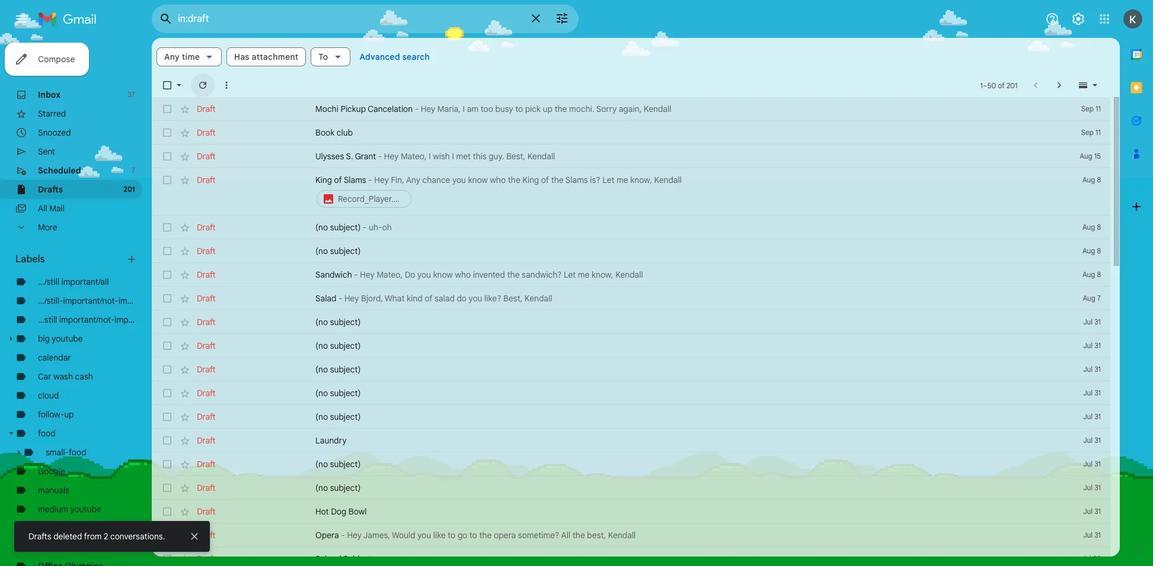 Task type: describe. For each thing, give the bounding box(es) containing it.
wish
[[433, 151, 450, 162]]

jul 31 for 18th row from the top
[[1083, 531, 1101, 540]]

1 8 from the top
[[1097, 175, 1101, 184]]

0 horizontal spatial to
[[448, 531, 455, 541]]

jul for 11th row from the top of the page
[[1083, 365, 1093, 374]]

1 horizontal spatial to
[[469, 531, 477, 541]]

aug 7
[[1083, 294, 1101, 303]]

0 vertical spatial best,
[[506, 151, 525, 162]]

james,
[[363, 531, 390, 541]]

6 row from the top
[[152, 240, 1110, 263]]

mochi pickup cancelation - hey maria, i am too busy to pick up the mochi. sorry again, kendall
[[315, 104, 671, 114]]

small-
[[46, 448, 69, 458]]

(no for 10th row from the top of the page
[[315, 341, 328, 352]]

advanced search
[[360, 52, 430, 62]]

50
[[987, 81, 996, 90]]

draft for 14th row from the top
[[197, 436, 216, 446]]

1 sep 11 from the top
[[1081, 104, 1101, 113]]

best,
[[587, 531, 606, 541]]

10 row from the top
[[152, 334, 1110, 358]]

busy
[[495, 104, 513, 114]]

dog
[[331, 507, 346, 518]]

aug 8 for 7th row from the top
[[1083, 270, 1101, 279]]

jul for 17th row
[[1083, 507, 1093, 516]]

8 for 7th row from the top
[[1097, 270, 1101, 279]]

hey left maria,
[[421, 104, 435, 114]]

big youtube link
[[38, 334, 83, 344]]

5 row from the top
[[152, 216, 1110, 240]]

(no for seventh row from the bottom of the page
[[315, 412, 328, 423]]

2 sep 11 from the top
[[1081, 128, 1101, 137]]

subject) for 11th row from the top of the page
[[330, 365, 361, 375]]

follow-up
[[38, 410, 74, 420]]

youtube for big youtube
[[52, 334, 83, 344]]

31 for 12th row
[[1095, 389, 1101, 398]]

main content containing any time
[[152, 38, 1120, 567]]

(no subject) for 10th row from the top of the page
[[315, 341, 361, 352]]

(no subject) - uh-oh
[[315, 222, 392, 233]]

15
[[1094, 152, 1101, 161]]

aug 8 for 15th row from the bottom
[[1083, 223, 1101, 232]]

8 for sixth row
[[1097, 247, 1101, 256]]

pick
[[525, 104, 541, 114]]

important for ...still important/not-important
[[115, 315, 151, 325]]

i for mateo,
[[429, 151, 431, 162]]

snoozed link
[[38, 127, 71, 138]]

1 row from the top
[[152, 97, 1110, 121]]

hey inside 'cell'
[[374, 175, 389, 186]]

important/not- for .../still-
[[63, 296, 119, 307]]

(no subject) for 12th row
[[315, 388, 361, 399]]

31 for 10th row from the top of the page
[[1095, 341, 1101, 350]]

school subject
[[315, 554, 372, 565]]

is?
[[590, 175, 600, 186]]

more
[[38, 222, 57, 233]]

7 inside labels navigation
[[131, 166, 135, 175]]

cash
[[75, 372, 93, 382]]

...still important/not-important link
[[38, 315, 151, 325]]

any inside row
[[406, 175, 420, 186]]

you left like
[[417, 531, 431, 541]]

aug for 15th row from the bottom
[[1083, 223, 1095, 232]]

office
[[38, 542, 59, 553]]

1 king from the left
[[315, 175, 332, 186]]

search mail image
[[155, 8, 177, 30]]

starred link
[[38, 108, 66, 119]]

main menu image
[[14, 12, 28, 26]]

jul for 12th row
[[1083, 389, 1093, 398]]

up inside row
[[543, 104, 552, 114]]

drafts for drafts deleted from 2 conversations.
[[28, 532, 51, 542]]

(no subject) for 9th row from the top
[[315, 317, 361, 328]]

- right sandwich
[[354, 270, 358, 280]]

1 sep from the top
[[1081, 104, 1094, 113]]

you inside 'cell'
[[452, 175, 466, 186]]

this
[[473, 151, 487, 162]]

1 50 of 201
[[980, 81, 1018, 90]]

calendar link
[[38, 353, 71, 363]]

aug for sixth row
[[1083, 247, 1095, 256]]

7 31 from the top
[[1095, 460, 1101, 469]]

go
[[458, 531, 467, 541]]

club
[[337, 127, 353, 138]]

(no subject) link for 10th row from the top of the page
[[315, 340, 1045, 352]]

(no subject) for seventh row from the bottom of the page
[[315, 412, 361, 423]]

jul 31 for 17th row
[[1083, 507, 1101, 516]]

movies link
[[38, 523, 64, 534]]

inbox link
[[38, 90, 60, 100]]

too
[[481, 104, 493, 114]]

mochi.
[[569, 104, 594, 114]]

all inside row
[[561, 531, 570, 541]]

conversations.
[[110, 532, 165, 542]]

11 row from the top
[[152, 358, 1110, 382]]

- left the 'uh-' at top left
[[363, 222, 367, 233]]

1 vertical spatial food
[[69, 448, 86, 458]]

follow-
[[38, 410, 64, 420]]

jul for 10th row from the top of the page
[[1083, 341, 1093, 350]]

subject) for 15th row
[[330, 459, 361, 470]]

aug for 7th row from the top
[[1083, 270, 1095, 279]]

28
[[1093, 555, 1101, 564]]

1 horizontal spatial know,
[[630, 175, 652, 186]]

16 row from the top
[[152, 477, 1110, 500]]

- right salad
[[338, 293, 342, 304]]

maria,
[[437, 104, 461, 114]]

cloud link
[[38, 391, 59, 401]]

labels heading
[[15, 254, 126, 266]]

0 vertical spatial who
[[490, 175, 506, 186]]

of left is?
[[541, 175, 549, 186]]

2 sep from the top
[[1081, 128, 1094, 137]]

manuals
[[38, 486, 69, 496]]

31 for 17th row
[[1095, 507, 1101, 516]]

draft for 10th row from the top of the page
[[197, 341, 216, 352]]

attachment
[[252, 52, 298, 62]]

would
[[392, 531, 415, 541]]

met
[[456, 151, 471, 162]]

(no subject) for sixth row
[[315, 246, 361, 257]]

google
[[38, 467, 65, 477]]

subject) for 10th row from the top of the page
[[330, 341, 361, 352]]

draft for 16th row from the bottom of the page
[[197, 175, 216, 186]]

to
[[319, 52, 328, 62]]

2 slams from the left
[[565, 175, 588, 186]]

1 11 from the top
[[1096, 104, 1101, 113]]

salad
[[435, 293, 455, 304]]

8 for 15th row from the bottom
[[1097, 223, 1101, 232]]

book club link
[[315, 127, 1045, 139]]

jul 31 for 16th row
[[1083, 484, 1101, 493]]

8 row from the top
[[152, 287, 1110, 311]]

7 jul 31 from the top
[[1083, 460, 1101, 469]]

ulysses s. grant - hey mateo, i wish i met this guy. best, kendall
[[315, 151, 555, 162]]

you right do
[[469, 293, 482, 304]]

aug 8 for sixth row
[[1083, 247, 1101, 256]]

compose button
[[5, 43, 89, 76]]

again,
[[619, 104, 642, 114]]

record_player.png
[[338, 194, 408, 205]]

drafts link
[[38, 184, 63, 195]]

medium youtube link
[[38, 505, 101, 515]]

ulysses
[[315, 151, 344, 162]]

jul for 18th row from the top
[[1083, 531, 1093, 540]]

.../still-important/not-important
[[38, 296, 155, 307]]

(no for 11th row from the top of the page
[[315, 365, 328, 375]]

has
[[234, 52, 249, 62]]

of down ulysses
[[334, 175, 342, 186]]

medium youtube
[[38, 505, 101, 515]]

sent link
[[38, 146, 55, 157]]

school subject link
[[315, 554, 1045, 566]]

hot
[[315, 507, 329, 518]]

1 slams from the left
[[344, 175, 366, 186]]

- right the grant
[[378, 151, 382, 162]]

starred
[[38, 108, 66, 119]]

(no for 12th row
[[315, 388, 328, 399]]

sorry
[[596, 104, 617, 114]]

jul for seventh row from the bottom of the page
[[1083, 413, 1093, 422]]

salad - hey bjord, what kind of salad do you like? best, kendall
[[315, 293, 552, 304]]

drafts for 'drafts' link
[[38, 184, 63, 195]]

what
[[385, 293, 405, 304]]

guy.
[[489, 151, 504, 162]]

has attachment
[[234, 52, 298, 62]]

of right 50
[[998, 81, 1005, 90]]

31 for seventh row from the bottom of the page
[[1095, 413, 1101, 422]]

car wash cash link
[[38, 372, 93, 382]]

2 row from the top
[[152, 121, 1110, 145]]

invented
[[473, 270, 505, 280]]

deleted
[[53, 532, 82, 542]]

know inside 'cell'
[[468, 175, 488, 186]]

am
[[467, 104, 479, 114]]

grant
[[355, 151, 376, 162]]

1
[[980, 81, 983, 90]]

refresh image
[[197, 79, 209, 91]]

1 vertical spatial know
[[433, 270, 453, 280]]

- right cancelation
[[415, 104, 419, 114]]

31 for 14th row from the top
[[1095, 436, 1101, 445]]

google link
[[38, 467, 65, 477]]

1 vertical spatial know,
[[592, 270, 613, 280]]

jul for 16th row
[[1083, 484, 1093, 493]]

1 vertical spatial best,
[[503, 293, 522, 304]]

any time button
[[157, 47, 222, 66]]

aug for eighth row
[[1083, 294, 1095, 303]]

(no subject) link for 16th row
[[315, 483, 1045, 494]]

uh-
[[369, 222, 382, 233]]

wash
[[53, 372, 73, 382]]

laundry
[[315, 436, 347, 446]]

you right "do"
[[417, 270, 431, 280]]



Task type: locate. For each thing, give the bounding box(es) containing it.
6 subject) from the top
[[330, 388, 361, 399]]

0 vertical spatial mateo,
[[401, 151, 427, 162]]

jul for 9th row from the top
[[1083, 318, 1093, 327]]

cancelation
[[368, 104, 413, 114]]

14 draft from the top
[[197, 436, 216, 446]]

youtube up calendar link
[[52, 334, 83, 344]]

any left time
[[164, 52, 180, 62]]

mateo,
[[401, 151, 427, 162], [377, 270, 403, 280]]

6 (no subject) link from the top
[[315, 411, 1045, 423]]

6 (no subject) from the top
[[315, 412, 361, 423]]

car wash cash
[[38, 372, 93, 382]]

...still
[[38, 315, 57, 325]]

support image
[[1045, 12, 1059, 26]]

know up salad
[[433, 270, 453, 280]]

2 (no subject) link from the top
[[315, 317, 1045, 328]]

clear search image
[[524, 7, 548, 30]]

know down this
[[468, 175, 488, 186]]

slams left is?
[[565, 175, 588, 186]]

5 31 from the top
[[1095, 413, 1101, 422]]

0 horizontal spatial who
[[455, 270, 471, 280]]

hey up fin,
[[384, 151, 399, 162]]

do
[[457, 293, 467, 304]]

i for maria,
[[463, 104, 465, 114]]

31 for 16th row
[[1095, 484, 1101, 493]]

13 row from the top
[[152, 406, 1110, 429]]

best,
[[506, 151, 525, 162], [503, 293, 522, 304]]

37
[[128, 90, 135, 99]]

4 jul 31 from the top
[[1083, 389, 1101, 398]]

let right sandwich?
[[564, 270, 576, 280]]

0 horizontal spatial me
[[578, 270, 590, 280]]

labels navigation
[[0, 38, 155, 567]]

1 vertical spatial up
[[64, 410, 74, 420]]

bowl
[[348, 507, 367, 518]]

you right chance
[[452, 175, 466, 186]]

drafts inside labels navigation
[[38, 184, 63, 195]]

0 vertical spatial let
[[602, 175, 614, 186]]

drafts deleted from 2 conversations. alert
[[14, 27, 1134, 553]]

cell inside row
[[315, 174, 1051, 210]]

row
[[152, 97, 1110, 121], [152, 121, 1110, 145], [152, 145, 1110, 168], [152, 168, 1110, 216], [152, 216, 1110, 240], [152, 240, 1110, 263], [152, 263, 1110, 287], [152, 287, 1110, 311], [152, 311, 1110, 334], [152, 334, 1110, 358], [152, 358, 1110, 382], [152, 382, 1110, 406], [152, 406, 1110, 429], [152, 429, 1110, 453], [152, 453, 1110, 477], [152, 477, 1110, 500], [152, 500, 1110, 524], [152, 524, 1110, 548], [152, 548, 1110, 567]]

1 vertical spatial who
[[455, 270, 471, 280]]

medium
[[38, 505, 68, 515]]

1 horizontal spatial slams
[[565, 175, 588, 186]]

7 (no from the top
[[315, 412, 328, 423]]

1 draft from the top
[[197, 104, 216, 114]]

(no for 9th row from the top
[[315, 317, 328, 328]]

0 vertical spatial youtube
[[52, 334, 83, 344]]

mateo, left "do"
[[377, 270, 403, 280]]

draft for 9th row from the top
[[197, 317, 216, 328]]

201
[[1006, 81, 1018, 90], [123, 185, 135, 194]]

0 horizontal spatial let
[[564, 270, 576, 280]]

up inside labels navigation
[[64, 410, 74, 420]]

jul 31
[[1083, 318, 1101, 327], [1083, 341, 1101, 350], [1083, 365, 1101, 374], [1083, 389, 1101, 398], [1083, 413, 1101, 422], [1083, 436, 1101, 445], [1083, 460, 1101, 469], [1083, 484, 1101, 493], [1083, 507, 1101, 516], [1083, 531, 1101, 540]]

me inside 'cell'
[[617, 175, 628, 186]]

0 horizontal spatial king
[[315, 175, 332, 186]]

of right kind
[[425, 293, 432, 304]]

tab list
[[1120, 38, 1153, 524]]

draft for 17th row
[[197, 507, 216, 518]]

(no subject) link for sixth row
[[315, 245, 1045, 257]]

mochi
[[315, 104, 338, 114]]

jul 31 for 14th row from the top
[[1083, 436, 1101, 445]]

jul for 14th row from the top
[[1083, 436, 1093, 445]]

9 draft from the top
[[197, 317, 216, 328]]

2 subject) from the top
[[330, 246, 361, 257]]

sep 11 down toggle split pane mode image
[[1081, 104, 1101, 113]]

1 vertical spatial let
[[564, 270, 576, 280]]

settings image
[[1071, 12, 1086, 26]]

1 subject) from the top
[[330, 222, 361, 233]]

inbox
[[38, 90, 60, 100]]

.../still-important/not-important link
[[38, 296, 155, 307]]

3 (no from the top
[[315, 317, 328, 328]]

who up do
[[455, 270, 471, 280]]

0 horizontal spatial 201
[[123, 185, 135, 194]]

3 (no subject) link from the top
[[315, 340, 1045, 352]]

0 vertical spatial important
[[118, 296, 155, 307]]

201 inside labels navigation
[[123, 185, 135, 194]]

19 row from the top
[[152, 548, 1110, 567]]

1 aug 8 from the top
[[1083, 175, 1101, 184]]

7 subject) from the top
[[330, 412, 361, 423]]

hot dog bowl link
[[315, 506, 1045, 518]]

18 row from the top
[[152, 524, 1110, 548]]

slams down s.
[[344, 175, 366, 186]]

1 (no subject) link from the top
[[315, 245, 1045, 257]]

0 vertical spatial sep 11
[[1081, 104, 1101, 113]]

8 draft from the top
[[197, 293, 216, 304]]

17 draft from the top
[[197, 507, 216, 518]]

4 draft from the top
[[197, 175, 216, 186]]

1 vertical spatial important/not-
[[59, 315, 115, 325]]

draft
[[197, 104, 216, 114], [197, 127, 216, 138], [197, 151, 216, 162], [197, 175, 216, 186], [197, 222, 216, 233], [197, 246, 216, 257], [197, 270, 216, 280], [197, 293, 216, 304], [197, 317, 216, 328], [197, 341, 216, 352], [197, 365, 216, 375], [197, 388, 216, 399], [197, 412, 216, 423], [197, 436, 216, 446], [197, 459, 216, 470], [197, 483, 216, 494], [197, 507, 216, 518], [197, 531, 216, 541], [197, 554, 216, 565]]

5 (no from the top
[[315, 365, 328, 375]]

3 row from the top
[[152, 145, 1110, 168]]

important/not- down .../still-important/not-important link
[[59, 315, 115, 325]]

8
[[1097, 175, 1101, 184], [1097, 223, 1101, 232], [1097, 247, 1101, 256], [1097, 270, 1101, 279]]

all left mail
[[38, 203, 47, 214]]

1 horizontal spatial know
[[468, 175, 488, 186]]

hey up bjord,
[[360, 270, 375, 280]]

201 inside main content
[[1006, 81, 1018, 90]]

11
[[1096, 104, 1101, 113], [1096, 128, 1101, 137]]

(no
[[315, 222, 328, 233], [315, 246, 328, 257], [315, 317, 328, 328], [315, 341, 328, 352], [315, 365, 328, 375], [315, 388, 328, 399], [315, 412, 328, 423], [315, 459, 328, 470], [315, 483, 328, 494]]

None search field
[[152, 5, 579, 33]]

1 vertical spatial any
[[406, 175, 420, 186]]

draft for seventh row from the bottom of the page
[[197, 412, 216, 423]]

toggle split pane mode image
[[1077, 79, 1089, 91]]

7 (no subject) link from the top
[[315, 459, 1045, 471]]

9 (no from the top
[[315, 483, 328, 494]]

sep down toggle split pane mode image
[[1081, 104, 1094, 113]]

any time
[[164, 52, 200, 62]]

15 row from the top
[[152, 453, 1110, 477]]

to left pick
[[515, 104, 523, 114]]

hey left james,
[[347, 531, 362, 541]]

draft for 18th row from the top
[[197, 531, 216, 541]]

0 horizontal spatial i
[[429, 151, 431, 162]]

any inside popup button
[[164, 52, 180, 62]]

1 vertical spatial sep
[[1081, 128, 1094, 137]]

who
[[490, 175, 506, 186], [455, 270, 471, 280]]

kendall
[[644, 104, 671, 114], [527, 151, 555, 162], [654, 175, 682, 186], [615, 270, 643, 280], [525, 293, 552, 304], [608, 531, 636, 541]]

0 vertical spatial know,
[[630, 175, 652, 186]]

book
[[315, 127, 334, 138]]

sandwich - hey mateo, do you know who invented the sandwich? let me know, kendall
[[315, 270, 643, 280]]

1 horizontal spatial i
[[452, 151, 454, 162]]

7
[[131, 166, 135, 175], [1097, 294, 1101, 303]]

you
[[452, 175, 466, 186], [417, 270, 431, 280], [469, 293, 482, 304], [417, 531, 431, 541]]

chance
[[422, 175, 450, 186]]

me right is?
[[617, 175, 628, 186]]

5 draft from the top
[[197, 222, 216, 233]]

subject) for sixth row
[[330, 246, 361, 257]]

9 subject) from the top
[[330, 483, 361, 494]]

6 (no from the top
[[315, 388, 328, 399]]

drafts left deleted
[[28, 532, 51, 542]]

important
[[118, 296, 155, 307], [115, 315, 151, 325]]

31 for 11th row from the top of the page
[[1095, 365, 1101, 374]]

2 horizontal spatial to
[[515, 104, 523, 114]]

subject
[[343, 554, 372, 565]]

0 vertical spatial sep
[[1081, 104, 1094, 113]]

0 horizontal spatial know,
[[592, 270, 613, 280]]

like
[[433, 531, 446, 541]]

drafts deleted from 2 conversations.
[[28, 532, 165, 542]]

all inside labels navigation
[[38, 203, 47, 214]]

(no subject) for 16th row
[[315, 483, 361, 494]]

sandwich?
[[522, 270, 562, 280]]

2 horizontal spatial i
[[463, 104, 465, 114]]

7 row from the top
[[152, 263, 1110, 287]]

1 vertical spatial sep 11
[[1081, 128, 1101, 137]]

2 11 from the top
[[1096, 128, 1101, 137]]

Search mail text field
[[178, 13, 522, 25]]

31 for 9th row from the top
[[1095, 318, 1101, 327]]

important/not- for ...still
[[59, 315, 115, 325]]

jul 31 for 9th row from the top
[[1083, 318, 1101, 327]]

1 jul 31 from the top
[[1083, 318, 1101, 327]]

scheduled
[[38, 165, 81, 176]]

aug 15
[[1080, 152, 1101, 161]]

draft for 11th row from the top of the page
[[197, 365, 216, 375]]

mateo, left wish
[[401, 151, 427, 162]]

1 vertical spatial 7
[[1097, 294, 1101, 303]]

any right fin,
[[406, 175, 420, 186]]

1 horizontal spatial food
[[69, 448, 86, 458]]

subject) for 16th row
[[330, 483, 361, 494]]

advanced search options image
[[550, 7, 574, 30]]

draft for third row from the top
[[197, 151, 216, 162]]

.../still
[[38, 277, 59, 288]]

calendar
[[38, 353, 71, 363]]

sometime?
[[518, 531, 559, 541]]

17 row from the top
[[152, 500, 1110, 524]]

16 draft from the top
[[197, 483, 216, 494]]

cell containing king of slams
[[315, 174, 1051, 210]]

6 31 from the top
[[1095, 436, 1101, 445]]

3 draft from the top
[[197, 151, 216, 162]]

snoozed
[[38, 127, 71, 138]]

all right 'sometime?'
[[561, 531, 570, 541]]

1 31 from the top
[[1095, 318, 1101, 327]]

youtube for medium youtube
[[70, 505, 101, 515]]

(no for sixth row
[[315, 246, 328, 257]]

4 31 from the top
[[1095, 389, 1101, 398]]

(no subject) link for 15th row
[[315, 459, 1045, 471]]

fin,
[[391, 175, 404, 186]]

9 31 from the top
[[1095, 507, 1101, 516]]

subject) for seventh row from the bottom of the page
[[330, 412, 361, 423]]

has attachment button
[[227, 47, 306, 66]]

best, right guy.
[[506, 151, 525, 162]]

5 jul 31 from the top
[[1083, 413, 1101, 422]]

any
[[164, 52, 180, 62], [406, 175, 420, 186]]

0 vertical spatial 201
[[1006, 81, 1018, 90]]

- up record_player.png on the top
[[368, 175, 372, 186]]

hey left fin,
[[374, 175, 389, 186]]

31
[[1095, 318, 1101, 327], [1095, 341, 1101, 350], [1095, 365, 1101, 374], [1095, 389, 1101, 398], [1095, 413, 1101, 422], [1095, 436, 1101, 445], [1095, 460, 1101, 469], [1095, 484, 1101, 493], [1095, 507, 1101, 516], [1095, 531, 1101, 540]]

draft for 15th row
[[197, 459, 216, 470]]

let inside 'cell'
[[602, 175, 614, 186]]

i left met
[[452, 151, 454, 162]]

0 horizontal spatial all
[[38, 203, 47, 214]]

1 (no subject) from the top
[[315, 246, 361, 257]]

drafts inside drafts deleted from 2 conversations. 'alert'
[[28, 532, 51, 542]]

1 vertical spatial 11
[[1096, 128, 1101, 137]]

draft for 19th row from the bottom of the page
[[197, 104, 216, 114]]

all
[[38, 203, 47, 214], [561, 531, 570, 541]]

time
[[182, 52, 200, 62]]

search
[[402, 52, 430, 62]]

0 horizontal spatial up
[[64, 410, 74, 420]]

draft for sixth row
[[197, 246, 216, 257]]

12 draft from the top
[[197, 388, 216, 399]]

sep 11
[[1081, 104, 1101, 113], [1081, 128, 1101, 137]]

8 (no from the top
[[315, 459, 328, 470]]

main content
[[152, 38, 1120, 567]]

0 vertical spatial up
[[543, 104, 552, 114]]

5 (no subject) link from the top
[[315, 388, 1045, 400]]

draft for eighth row
[[197, 293, 216, 304]]

None checkbox
[[161, 127, 173, 139], [161, 174, 173, 186], [161, 222, 173, 234], [161, 293, 173, 305], [161, 317, 173, 328], [161, 340, 173, 352], [161, 364, 173, 376], [161, 388, 173, 400], [161, 411, 173, 423], [161, 435, 173, 447], [161, 127, 173, 139], [161, 174, 173, 186], [161, 222, 173, 234], [161, 293, 173, 305], [161, 317, 173, 328], [161, 340, 173, 352], [161, 364, 173, 376], [161, 388, 173, 400], [161, 411, 173, 423], [161, 435, 173, 447]]

let
[[602, 175, 614, 186], [564, 270, 576, 280]]

jul 31 for 11th row from the top of the page
[[1083, 365, 1101, 374]]

cell
[[315, 174, 1051, 210]]

1 vertical spatial important
[[115, 315, 151, 325]]

1 horizontal spatial king
[[522, 175, 539, 186]]

1 horizontal spatial 201
[[1006, 81, 1018, 90]]

0 vertical spatial drafts
[[38, 184, 63, 195]]

1 vertical spatial mateo,
[[377, 270, 403, 280]]

0 vertical spatial all
[[38, 203, 47, 214]]

0 vertical spatial important/not-
[[63, 296, 119, 307]]

youtube
[[52, 334, 83, 344], [70, 505, 101, 515]]

advanced
[[360, 52, 400, 62]]

(no for 16th row
[[315, 483, 328, 494]]

the
[[555, 104, 567, 114], [508, 175, 520, 186], [551, 175, 564, 186], [507, 270, 520, 280], [479, 531, 492, 541], [573, 531, 585, 541]]

opera
[[494, 531, 516, 541]]

important down .../still-important/not-important link
[[115, 315, 151, 325]]

10 31 from the top
[[1095, 531, 1101, 540]]

3 8 from the top
[[1097, 247, 1101, 256]]

4 row from the top
[[152, 168, 1110, 216]]

me
[[617, 175, 628, 186], [578, 270, 590, 280]]

compose
[[38, 54, 75, 65]]

1 vertical spatial drafts
[[28, 532, 51, 542]]

2 (no from the top
[[315, 246, 328, 257]]

9 row from the top
[[152, 311, 1110, 334]]

18 draft from the top
[[197, 531, 216, 541]]

0 vertical spatial me
[[617, 175, 628, 186]]

19 draft from the top
[[197, 554, 216, 565]]

None checkbox
[[161, 79, 173, 91], [161, 103, 173, 115], [161, 151, 173, 162], [161, 245, 173, 257], [161, 269, 173, 281], [161, 459, 173, 471], [161, 483, 173, 494], [161, 506, 173, 518], [161, 554, 173, 566], [161, 79, 173, 91], [161, 103, 173, 115], [161, 151, 173, 162], [161, 245, 173, 257], [161, 269, 173, 281], [161, 459, 173, 471], [161, 483, 173, 494], [161, 506, 173, 518], [161, 554, 173, 566]]

(no subject) link for 9th row from the top
[[315, 317, 1045, 328]]

0 vertical spatial any
[[164, 52, 180, 62]]

0 vertical spatial food
[[38, 429, 55, 439]]

-
[[415, 104, 419, 114], [378, 151, 382, 162], [368, 175, 372, 186], [363, 222, 367, 233], [354, 270, 358, 280], [338, 293, 342, 304], [341, 531, 345, 541]]

draft for 16th row
[[197, 483, 216, 494]]

sent
[[38, 146, 55, 157]]

hey left bjord,
[[344, 293, 359, 304]]

best, right like?
[[503, 293, 522, 304]]

10 draft from the top
[[197, 341, 216, 352]]

3 aug 8 from the top
[[1083, 247, 1101, 256]]

let right is?
[[602, 175, 614, 186]]

sep 11 up aug 15
[[1081, 128, 1101, 137]]

sep up aug 15
[[1081, 128, 1094, 137]]

small-food link
[[46, 448, 86, 458]]

13 draft from the top
[[197, 412, 216, 423]]

1 vertical spatial all
[[561, 531, 570, 541]]

1 horizontal spatial any
[[406, 175, 420, 186]]

(no subject)
[[315, 246, 361, 257], [315, 317, 361, 328], [315, 341, 361, 352], [315, 365, 361, 375], [315, 388, 361, 399], [315, 412, 361, 423], [315, 459, 361, 470], [315, 483, 361, 494]]

1 horizontal spatial who
[[490, 175, 506, 186]]

big youtube
[[38, 334, 83, 344]]

0 horizontal spatial slams
[[344, 175, 366, 186]]

1 horizontal spatial me
[[617, 175, 628, 186]]

i left am
[[463, 104, 465, 114]]

me right sandwich?
[[578, 270, 590, 280]]

1 vertical spatial me
[[578, 270, 590, 280]]

gmail image
[[38, 7, 103, 31]]

draft for 18th row from the bottom
[[197, 127, 216, 138]]

of
[[998, 81, 1005, 90], [334, 175, 342, 186], [541, 175, 549, 186], [425, 293, 432, 304]]

subject) for 12th row
[[330, 388, 361, 399]]

2 8 from the top
[[1097, 223, 1101, 232]]

advanced search button
[[355, 46, 435, 68]]

7 draft from the top
[[197, 270, 216, 280]]

6 jul 31 from the top
[[1083, 436, 1101, 445]]

1 horizontal spatial let
[[602, 175, 614, 186]]

i left wish
[[429, 151, 431, 162]]

to left go
[[448, 531, 455, 541]]

4 8 from the top
[[1097, 270, 1101, 279]]

1 horizontal spatial 7
[[1097, 294, 1101, 303]]

movies
[[38, 523, 64, 534]]

11 draft from the top
[[197, 365, 216, 375]]

youtube up from
[[70, 505, 101, 515]]

draft for 15th row from the bottom
[[197, 222, 216, 233]]

older image
[[1053, 79, 1065, 91]]

...still important/not-important
[[38, 315, 151, 325]]

opera - hey james, would you like to go to the opera sometime? all the best, kendall
[[315, 531, 636, 541]]

opera
[[315, 531, 339, 541]]

0 horizontal spatial 7
[[131, 166, 135, 175]]

drafts up all mail
[[38, 184, 63, 195]]

salad
[[315, 293, 336, 304]]

0 horizontal spatial food
[[38, 429, 55, 439]]

big
[[38, 334, 50, 344]]

jul 31 for 10th row from the top of the page
[[1083, 341, 1101, 350]]

draft for 7th row from the top
[[197, 270, 216, 280]]

1 vertical spatial youtube
[[70, 505, 101, 515]]

(no subject) link for 11th row from the top of the page
[[315, 364, 1045, 376]]

(no subject) link for seventh row from the bottom of the page
[[315, 411, 1045, 423]]

2 jul 31 from the top
[[1083, 341, 1101, 350]]

4 (no subject) link from the top
[[315, 364, 1045, 376]]

8 (no subject) from the top
[[315, 483, 361, 494]]

from
[[84, 532, 102, 542]]

(no subject) for 15th row
[[315, 459, 361, 470]]

4 subject) from the top
[[330, 341, 361, 352]]

12 row from the top
[[152, 382, 1110, 406]]

14 row from the top
[[152, 429, 1110, 453]]

4 aug 8 from the top
[[1083, 270, 1101, 279]]

to right go
[[469, 531, 477, 541]]

3 subject) from the top
[[330, 317, 361, 328]]

0 horizontal spatial any
[[164, 52, 180, 62]]

1 horizontal spatial up
[[543, 104, 552, 114]]

jul 28
[[1082, 555, 1101, 564]]

0 vertical spatial know
[[468, 175, 488, 186]]

1 vertical spatial 201
[[123, 185, 135, 194]]

10 jul 31 from the top
[[1083, 531, 1101, 540]]

important/not- up ...still important/not-important
[[63, 296, 119, 307]]

2 draft from the top
[[197, 127, 216, 138]]

manuals link
[[38, 486, 69, 496]]

.../still important/all link
[[38, 277, 109, 288]]

31 for 18th row from the top
[[1095, 531, 1101, 540]]

(no for 15th row
[[315, 459, 328, 470]]

jul 31 for seventh row from the bottom of the page
[[1083, 413, 1101, 422]]

3 jul 31 from the top
[[1083, 365, 1101, 374]]

2 (no subject) from the top
[[315, 317, 361, 328]]

hot dog bowl
[[315, 507, 367, 518]]

4 (no subject) from the top
[[315, 365, 361, 375]]

1 (no from the top
[[315, 222, 328, 233]]

2 king from the left
[[522, 175, 539, 186]]

more image
[[221, 79, 232, 91]]

3 31 from the top
[[1095, 365, 1101, 374]]

0 vertical spatial 11
[[1096, 104, 1101, 113]]

1 horizontal spatial all
[[561, 531, 570, 541]]

0 horizontal spatial know
[[433, 270, 453, 280]]

0 vertical spatial 7
[[131, 166, 135, 175]]

up
[[543, 104, 552, 114], [64, 410, 74, 420]]

8 subject) from the top
[[330, 459, 361, 470]]

like?
[[484, 293, 501, 304]]

(no subject) link for 12th row
[[315, 388, 1045, 400]]

subject) for 9th row from the top
[[330, 317, 361, 328]]

important for .../still-important/not-important
[[118, 296, 155, 307]]

aug
[[1080, 152, 1092, 161], [1083, 175, 1095, 184], [1083, 223, 1095, 232], [1083, 247, 1095, 256], [1083, 270, 1095, 279], [1083, 294, 1095, 303]]

cloud
[[38, 391, 59, 401]]

jul 31 for 12th row
[[1083, 389, 1101, 398]]

more button
[[0, 218, 142, 237]]

know,
[[630, 175, 652, 186], [592, 270, 613, 280]]

food link
[[38, 429, 55, 439]]

(no subject) for 11th row from the top of the page
[[315, 365, 361, 375]]

draft for 12th row
[[197, 388, 216, 399]]

7 (no subject) from the top
[[315, 459, 361, 470]]

- right opera
[[341, 531, 345, 541]]

2
[[104, 532, 108, 542]]

draft for 1st row from the bottom of the page
[[197, 554, 216, 565]]

jul
[[1083, 318, 1093, 327], [1083, 341, 1093, 350], [1083, 365, 1093, 374], [1083, 389, 1093, 398], [1083, 413, 1093, 422], [1083, 436, 1093, 445], [1083, 460, 1093, 469], [1083, 484, 1093, 493], [1083, 507, 1093, 516], [1083, 531, 1093, 540], [1082, 555, 1091, 564]]

2 31 from the top
[[1095, 341, 1101, 350]]

2 aug 8 from the top
[[1083, 223, 1101, 232]]

who down guy.
[[490, 175, 506, 186]]

important up '...still important/not-important' link
[[118, 296, 155, 307]]

7 inside row
[[1097, 294, 1101, 303]]

car
[[38, 372, 51, 382]]

6 draft from the top
[[197, 246, 216, 257]]



Task type: vqa. For each thing, say whether or not it's contained in the screenshot.
<
no



